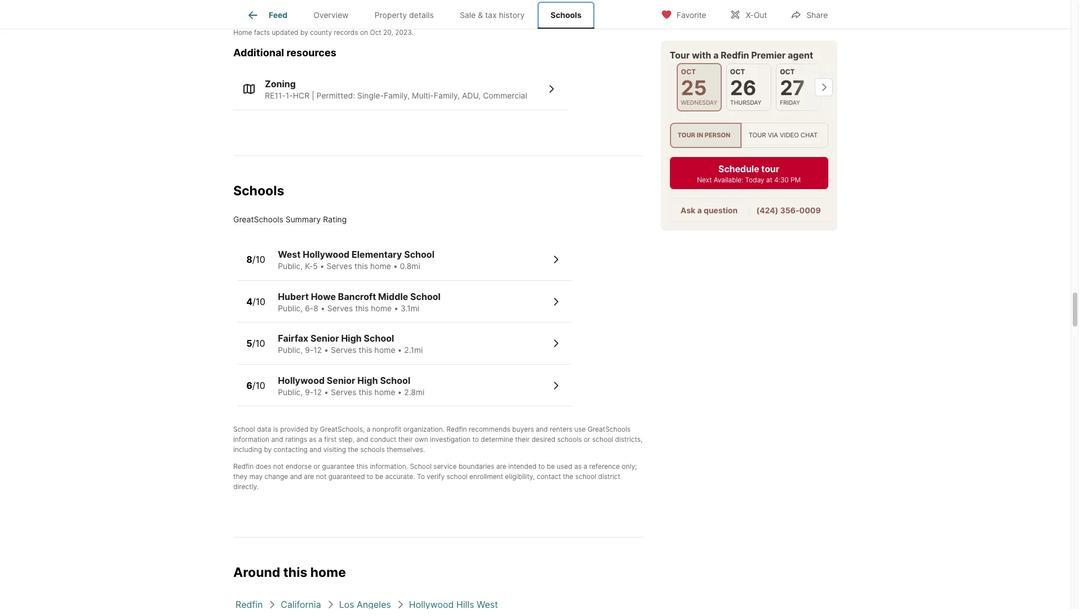 Task type: locate. For each thing, give the bounding box(es) containing it.
bancroft
[[338, 291, 376, 303]]

/10 for 4
[[253, 296, 266, 308]]

schools up "greatschools summary rating"
[[233, 183, 284, 199]]

home inside hollywood senior high school public, 9-12 • serves this home • 2.8mi
[[375, 388, 395, 397]]

to down information. on the bottom left
[[367, 473, 373, 482]]

wednesday
[[682, 99, 718, 107]]

public, down fairfax
[[278, 346, 303, 355]]

overview
[[314, 10, 349, 20]]

greatschools summary rating link
[[233, 215, 347, 225]]

12 up school data is provided by greatschools
[[314, 388, 322, 397]]

0.8mi
[[400, 262, 420, 271]]

tour for tour via video chat
[[749, 132, 767, 139]]

0009
[[800, 206, 821, 215]]

• down howe
[[321, 304, 325, 313]]

serves down howe
[[327, 304, 353, 313]]

serves inside the west hollywood elementary school public, k-5 • serves this home • 0.8mi
[[327, 262, 352, 271]]

their up themselves.
[[398, 436, 413, 444]]

1 vertical spatial senior
[[327, 375, 355, 387]]

2 /10 from the top
[[253, 296, 266, 308]]

not inside school service boundaries are intended to be used as a reference only; they may change and are not
[[316, 473, 327, 482]]

serves inside hollywood senior high school public, 9-12 • serves this home • 2.8mi
[[331, 388, 357, 397]]

this inside hollywood senior high school public, 9-12 • serves this home • 2.8mi
[[359, 388, 372, 397]]

public, down hubert
[[278, 304, 303, 313]]

1 horizontal spatial by
[[300, 28, 308, 36]]

1 vertical spatial the
[[563, 473, 574, 482]]

2 horizontal spatial to
[[539, 463, 545, 471]]

0 vertical spatial the
[[348, 446, 359, 455]]

and down ","
[[356, 436, 368, 444]]

serves
[[327, 262, 352, 271], [327, 304, 353, 313], [331, 346, 357, 355], [331, 388, 357, 397]]

0 horizontal spatial to
[[367, 473, 373, 482]]

0 horizontal spatial the
[[348, 446, 359, 455]]

0 vertical spatial high
[[341, 333, 362, 345]]

school up "0.8mi"
[[404, 249, 435, 261]]

be
[[547, 463, 555, 471], [375, 473, 383, 482]]

thursday
[[731, 99, 762, 107]]

senior down fairfax senior high school public, 9-12 • serves this home • 2.1mi
[[327, 375, 355, 387]]

redfin inside , a nonprofit organization. redfin recommends buyers and renters use greatschools information and ratings as a
[[447, 426, 467, 434]]

senior inside hollywood senior high school public, 9-12 • serves this home • 2.8mi
[[327, 375, 355, 387]]

2 vertical spatial by
[[264, 446, 272, 455]]

9- down fairfax
[[305, 346, 314, 355]]

1 9- from the top
[[305, 346, 314, 355]]

oct 25 wednesday
[[682, 68, 718, 107]]

premier
[[752, 50, 786, 61]]

9- inside fairfax senior high school public, 9-12 • serves this home • 2.1mi
[[305, 346, 314, 355]]

agent
[[788, 50, 814, 61]]

favorite
[[677, 10, 707, 19]]

schools down renters
[[558, 436, 582, 444]]

1 horizontal spatial schools
[[551, 10, 582, 20]]

x-
[[746, 10, 754, 19]]

3.1mi
[[401, 304, 420, 313]]

hollywood down fairfax
[[278, 375, 325, 387]]

0 vertical spatial not
[[273, 463, 284, 471]]

4 /10
[[246, 296, 266, 308]]

greatschools inside , a nonprofit organization. redfin recommends buyers and renters use greatschools information and ratings as a
[[588, 426, 631, 434]]

1 horizontal spatial the
[[563, 473, 574, 482]]

0 vertical spatial schools
[[558, 436, 582, 444]]

facts
[[254, 28, 270, 36]]

0 horizontal spatial are
[[304, 473, 314, 482]]

serves right k-
[[327, 262, 352, 271]]

ask a question
[[681, 206, 738, 215]]

schools
[[551, 10, 582, 20], [233, 183, 284, 199]]

to up contact
[[539, 463, 545, 471]]

high down hubert howe bancroft middle school public, 6-8 • serves this home • 3.1mi
[[341, 333, 362, 345]]

tax
[[485, 10, 497, 20]]

public, inside hollywood senior high school public, 9-12 • serves this home • 2.8mi
[[278, 388, 303, 397]]

as right used
[[575, 463, 582, 471]]

8 left west
[[246, 254, 252, 266]]

school up "information"
[[233, 426, 255, 434]]

senior
[[311, 333, 339, 345], [327, 375, 355, 387]]

2 horizontal spatial greatschools
[[588, 426, 631, 434]]

as inside , a nonprofit organization. redfin recommends buyers and renters use greatschools information and ratings as a
[[309, 436, 317, 444]]

/10 left fairfax
[[252, 338, 265, 350]]

and inside school service boundaries are intended to be used as a reference only; they may change and are not
[[290, 473, 302, 482]]

oct inside oct 27 friday
[[781, 68, 795, 76]]

1 vertical spatial schools
[[233, 183, 284, 199]]

sale & tax history tab
[[447, 2, 538, 29]]

•
[[320, 262, 324, 271], [393, 262, 398, 271], [321, 304, 325, 313], [394, 304, 399, 313], [324, 346, 329, 355], [398, 346, 402, 355], [324, 388, 329, 397], [398, 388, 402, 397]]

school
[[592, 436, 613, 444], [447, 473, 468, 482], [575, 473, 596, 482]]

/10 left hubert
[[253, 296, 266, 308]]

12 down 6-
[[314, 346, 322, 355]]

1 vertical spatial hollywood
[[278, 375, 325, 387]]

this down elementary
[[355, 262, 368, 271]]

high inside hollywood senior high school public, 9-12 • serves this home • 2.8mi
[[358, 375, 378, 387]]

the down used
[[563, 473, 574, 482]]

public, for fairfax
[[278, 346, 303, 355]]

None button
[[677, 63, 722, 112], [727, 64, 772, 111], [777, 64, 822, 111], [677, 63, 722, 112], [727, 64, 772, 111], [777, 64, 822, 111]]

hollywood senior high school public, 9-12 • serves this home • 2.8mi
[[278, 375, 425, 397]]

desired
[[532, 436, 556, 444]]

tour
[[670, 50, 690, 61], [678, 132, 696, 139], [749, 132, 767, 139]]

list box
[[670, 123, 829, 148]]

directly.
[[233, 483, 259, 492]]

contact
[[537, 473, 561, 482]]

serves for fairfax
[[331, 346, 357, 355]]

family, left multi-
[[384, 91, 410, 100]]

home inside hubert howe bancroft middle school public, 6-8 • serves this home • 3.1mi
[[371, 304, 392, 313]]

greatschools up districts,
[[588, 426, 631, 434]]

high for fairfax senior high school
[[341, 333, 362, 345]]

their down buyers
[[515, 436, 530, 444]]

and
[[536, 426, 548, 434], [271, 436, 283, 444], [356, 436, 368, 444], [310, 446, 322, 455], [290, 473, 302, 482]]

greatschools up step,
[[320, 426, 363, 434]]

1 horizontal spatial not
[[316, 473, 327, 482]]

used
[[557, 463, 573, 471]]

property details tab
[[362, 2, 447, 29]]

hollywood
[[303, 249, 350, 261], [278, 375, 325, 387]]

public, inside fairfax senior high school public, 9-12 • serves this home • 2.1mi
[[278, 346, 303, 355]]

data
[[257, 426, 271, 434]]

use
[[575, 426, 586, 434]]

to down recommends
[[473, 436, 479, 444]]

on
[[360, 28, 368, 36]]

or
[[584, 436, 591, 444], [314, 463, 320, 471]]

are up enrollment
[[496, 463, 507, 471]]

0 vertical spatial by
[[300, 28, 308, 36]]

1 horizontal spatial as
[[575, 463, 582, 471]]

1 vertical spatial redfin
[[447, 426, 467, 434]]

this up ","
[[359, 388, 372, 397]]

1 horizontal spatial or
[[584, 436, 591, 444]]

hcr
[[293, 91, 310, 100]]

tour left in
[[678, 132, 696, 139]]

tour left via
[[749, 132, 767, 139]]

as right ratings on the bottom left of the page
[[309, 436, 317, 444]]

list box containing tour in person
[[670, 123, 829, 148]]

oct down with
[[682, 68, 696, 76]]

1 /10 from the top
[[252, 254, 265, 266]]

2 horizontal spatial by
[[310, 426, 318, 434]]

1 horizontal spatial family,
[[434, 91, 460, 100]]

at
[[767, 176, 773, 184]]

oct inside oct 26 thursday
[[731, 68, 746, 76]]

public, inside the west hollywood elementary school public, k-5 • serves this home • 0.8mi
[[278, 262, 303, 271]]

a right with
[[714, 50, 719, 61]]

buyers
[[512, 426, 534, 434]]

family,
[[384, 91, 410, 100], [434, 91, 460, 100]]

a inside school service boundaries are intended to be used as a reference only; they may change and are not
[[584, 463, 588, 471]]

serves inside fairfax senior high school public, 9-12 • serves this home • 2.1mi
[[331, 346, 357, 355]]

provided
[[280, 426, 308, 434]]

27
[[781, 76, 805, 100]]

school up to
[[410, 463, 432, 471]]

4 public, from the top
[[278, 388, 303, 397]]

county
[[310, 28, 332, 36]]

or down use on the right of page
[[584, 436, 591, 444]]

/10 down "5 /10"
[[252, 380, 265, 392]]

are down endorse
[[304, 473, 314, 482]]

a
[[714, 50, 719, 61], [698, 206, 702, 215], [367, 426, 371, 434], [318, 436, 322, 444], [584, 463, 588, 471]]

public,
[[278, 262, 303, 271], [278, 304, 303, 313], [278, 346, 303, 355], [278, 388, 303, 397]]

0 horizontal spatial their
[[398, 436, 413, 444]]

schools
[[558, 436, 582, 444], [360, 446, 385, 455]]

1 horizontal spatial are
[[496, 463, 507, 471]]

0 horizontal spatial greatschools
[[233, 215, 283, 225]]

1 vertical spatial or
[[314, 463, 320, 471]]

• left "0.8mi"
[[393, 262, 398, 271]]

around
[[233, 566, 280, 581]]

this right around
[[283, 566, 307, 581]]

not down redfin does not endorse or guarantee this information.
[[316, 473, 327, 482]]

and up redfin does not endorse or guarantee this information.
[[310, 446, 322, 455]]

serves up hollywood senior high school public, 9-12 • serves this home • 2.8mi
[[331, 346, 357, 355]]

schools right history
[[551, 10, 582, 20]]

the inside guaranteed to be accurate. to verify school enrollment eligibility, contact the school district directly.
[[563, 473, 574, 482]]

home for fairfax senior high school
[[375, 346, 395, 355]]

1 horizontal spatial 8
[[314, 304, 318, 313]]

serves up step,
[[331, 388, 357, 397]]

school down hubert howe bancroft middle school public, 6-8 • serves this home • 3.1mi
[[364, 333, 394, 345]]

school up 2.8mi
[[380, 375, 411, 387]]

12 inside hollywood senior high school public, 9-12 • serves this home • 2.8mi
[[314, 388, 322, 397]]

0 horizontal spatial be
[[375, 473, 383, 482]]

only;
[[622, 463, 637, 471]]

school left districts,
[[592, 436, 613, 444]]

be down information. on the bottom left
[[375, 473, 383, 482]]

this inside the west hollywood elementary school public, k-5 • serves this home • 0.8mi
[[355, 262, 368, 271]]

0 vertical spatial to
[[473, 436, 479, 444]]

a right ","
[[367, 426, 371, 434]]

oct down agent
[[781, 68, 795, 76]]

1 vertical spatial 12
[[314, 388, 322, 397]]

schedule tour next available: today at 4:30 pm
[[698, 164, 801, 184]]

redfin up investigation
[[447, 426, 467, 434]]

by left county
[[300, 28, 308, 36]]

public, for hollywood
[[278, 388, 303, 397]]

tour left with
[[670, 50, 690, 61]]

.
[[412, 28, 414, 36]]

be up contact
[[547, 463, 555, 471]]

• left 2.1mi
[[398, 346, 402, 355]]

5
[[313, 262, 318, 271], [246, 338, 252, 350]]

&
[[478, 10, 483, 20]]

hubert
[[278, 291, 309, 303]]

5 up 6
[[246, 338, 252, 350]]

0 vertical spatial are
[[496, 463, 507, 471]]

home
[[233, 28, 252, 36]]

oct for 25
[[682, 68, 696, 76]]

1 horizontal spatial to
[[473, 436, 479, 444]]

to inside guaranteed to be accurate. to verify school enrollment eligibility, contact the school district directly.
[[367, 473, 373, 482]]

tour for tour with a redfin premier agent
[[670, 50, 690, 61]]

/10 left west
[[252, 254, 265, 266]]

this up hollywood senior high school public, 9-12 • serves this home • 2.8mi
[[359, 346, 372, 355]]

1 vertical spatial not
[[316, 473, 327, 482]]

5 up howe
[[313, 262, 318, 271]]

to inside first step, and conduct their own investigation to determine their desired schools or school districts, including by contacting and visiting the schools themselves.
[[473, 436, 479, 444]]

home inside the west hollywood elementary school public, k-5 • serves this home • 0.8mi
[[370, 262, 391, 271]]

1 horizontal spatial their
[[515, 436, 530, 444]]

this down bancroft
[[355, 304, 369, 313]]

serves for hollywood
[[331, 388, 357, 397]]

greatschools up 8 /10
[[233, 215, 283, 225]]

0 vertical spatial be
[[547, 463, 555, 471]]

1-
[[286, 91, 293, 100]]

2 public, from the top
[[278, 304, 303, 313]]

as
[[309, 436, 317, 444], [575, 463, 582, 471]]

school down service
[[447, 473, 468, 482]]

hollywood up k-
[[303, 249, 350, 261]]

endorse
[[286, 463, 312, 471]]

1 family, from the left
[[384, 91, 410, 100]]

4 /10 from the top
[[252, 380, 265, 392]]

school up '3.1mi'
[[410, 291, 441, 303]]

0 horizontal spatial 8
[[246, 254, 252, 266]]

and down is
[[271, 436, 283, 444]]

1 vertical spatial by
[[310, 426, 318, 434]]

redfin up they
[[233, 463, 254, 471]]

1 horizontal spatial be
[[547, 463, 555, 471]]

3 public, from the top
[[278, 346, 303, 355]]

0 vertical spatial senior
[[311, 333, 339, 345]]

information
[[233, 436, 270, 444]]

the inside first step, and conduct their own investigation to determine their desired schools or school districts, including by contacting and visiting the schools themselves.
[[348, 446, 359, 455]]

boundaries
[[459, 463, 495, 471]]

home
[[370, 262, 391, 271], [371, 304, 392, 313], [375, 346, 395, 355], [375, 388, 395, 397], [310, 566, 346, 581]]

,
[[363, 426, 365, 434]]

1 vertical spatial 8
[[314, 304, 318, 313]]

or right endorse
[[314, 463, 320, 471]]

senior inside fairfax senior high school public, 9-12 • serves this home • 2.1mi
[[311, 333, 339, 345]]

schools down conduct
[[360, 446, 385, 455]]

high down fairfax senior high school public, 9-12 • serves this home • 2.1mi
[[358, 375, 378, 387]]

, a nonprofit organization. redfin recommends buyers and renters use greatschools information and ratings as a
[[233, 426, 631, 444]]

2 9- from the top
[[305, 388, 314, 397]]

0 vertical spatial hollywood
[[303, 249, 350, 261]]

2.1mi
[[404, 346, 423, 355]]

1 vertical spatial to
[[539, 463, 545, 471]]

is
[[273, 426, 278, 434]]

with
[[692, 50, 712, 61]]

1 vertical spatial be
[[375, 473, 383, 482]]

12 inside fairfax senior high school public, 9-12 • serves this home • 2.1mi
[[314, 346, 322, 355]]

home inside fairfax senior high school public, 9-12 • serves this home • 2.1mi
[[375, 346, 395, 355]]

not up change
[[273, 463, 284, 471]]

public, right the '6 /10' on the bottom left
[[278, 388, 303, 397]]

0 vertical spatial 12
[[314, 346, 322, 355]]

family, left the adu,
[[434, 91, 460, 100]]

records
[[334, 28, 358, 36]]

0 horizontal spatial as
[[309, 436, 317, 444]]

via
[[768, 132, 779, 139]]

overview tab
[[301, 2, 362, 29]]

3 /10 from the top
[[252, 338, 265, 350]]

0 vertical spatial schools
[[551, 10, 582, 20]]

public, inside hubert howe bancroft middle school public, 6-8 • serves this home • 3.1mi
[[278, 304, 303, 313]]

2 vertical spatial redfin
[[233, 463, 254, 471]]

1 12 from the top
[[314, 346, 322, 355]]

may
[[249, 473, 263, 482]]

redfin does not endorse or guarantee this information.
[[233, 463, 408, 471]]

0 horizontal spatial by
[[264, 446, 272, 455]]

and up the desired
[[536, 426, 548, 434]]

a right ask
[[698, 206, 702, 215]]

9- inside hollywood senior high school public, 9-12 • serves this home • 2.8mi
[[305, 388, 314, 397]]

to
[[473, 436, 479, 444], [539, 463, 545, 471], [367, 473, 373, 482]]

0 vertical spatial redfin
[[721, 50, 750, 61]]

8 /10
[[246, 254, 265, 266]]

be inside guaranteed to be accurate. to verify school enrollment eligibility, contact the school district directly.
[[375, 473, 383, 482]]

tab list
[[233, 0, 604, 29]]

high
[[341, 333, 362, 345], [358, 375, 378, 387]]

0 horizontal spatial 5
[[246, 338, 252, 350]]

0 vertical spatial 5
[[313, 262, 318, 271]]

0 vertical spatial or
[[584, 436, 591, 444]]

by up does
[[264, 446, 272, 455]]

0 vertical spatial 9-
[[305, 346, 314, 355]]

are
[[496, 463, 507, 471], [304, 473, 314, 482]]

1 vertical spatial high
[[358, 375, 378, 387]]

by right the provided
[[310, 426, 318, 434]]

9- up school data is provided by greatschools
[[305, 388, 314, 397]]

oct down tour with a redfin premier agent
[[731, 68, 746, 76]]

redfin right with
[[721, 50, 750, 61]]

1 public, from the top
[[278, 262, 303, 271]]

1 vertical spatial are
[[304, 473, 314, 482]]

tour
[[762, 164, 780, 175]]

the down step,
[[348, 446, 359, 455]]

oct 26 thursday
[[731, 68, 762, 107]]

8 down howe
[[314, 304, 318, 313]]

• up school data is provided by greatschools
[[324, 388, 329, 397]]

1 horizontal spatial redfin
[[447, 426, 467, 434]]

public, down west
[[278, 262, 303, 271]]

available:
[[714, 176, 744, 184]]

senior right fairfax
[[311, 333, 339, 345]]

1 vertical spatial as
[[575, 463, 582, 471]]

additional resources
[[233, 47, 336, 58]]

redfin
[[721, 50, 750, 61], [447, 426, 467, 434], [233, 463, 254, 471]]

0 vertical spatial as
[[309, 436, 317, 444]]

school inside the west hollywood elementary school public, k-5 • serves this home • 0.8mi
[[404, 249, 435, 261]]

8 inside hubert howe bancroft middle school public, 6-8 • serves this home • 3.1mi
[[314, 304, 318, 313]]

howe
[[311, 291, 336, 303]]

2 12 from the top
[[314, 388, 322, 397]]

a left reference
[[584, 463, 588, 471]]

0 horizontal spatial family,
[[384, 91, 410, 100]]

0 vertical spatial 8
[[246, 254, 252, 266]]

high inside fairfax senior high school public, 9-12 • serves this home • 2.1mi
[[341, 333, 362, 345]]

and down endorse
[[290, 473, 302, 482]]

oct right the on at left top
[[370, 28, 381, 36]]

2 horizontal spatial redfin
[[721, 50, 750, 61]]

2 vertical spatial to
[[367, 473, 373, 482]]

tour via video chat
[[749, 132, 818, 139]]

1 vertical spatial 9-
[[305, 388, 314, 397]]

1 vertical spatial schools
[[360, 446, 385, 455]]

oct inside oct 25 wednesday
[[682, 68, 696, 76]]

1 horizontal spatial 5
[[313, 262, 318, 271]]

• up hollywood senior high school public, 9-12 • serves this home • 2.8mi
[[324, 346, 329, 355]]



Task type: vqa. For each thing, say whether or not it's contained in the screenshot.
Oct within Oct 26 Thursday
yes



Task type: describe. For each thing, give the bounding box(es) containing it.
hubert howe bancroft middle school public, 6-8 • serves this home • 3.1mi
[[278, 291, 441, 313]]

• down middle
[[394, 304, 399, 313]]

/10 for 8
[[252, 254, 265, 266]]

sale
[[460, 10, 476, 20]]

schools inside tab
[[551, 10, 582, 20]]

school down reference
[[575, 473, 596, 482]]

0 horizontal spatial schools
[[233, 183, 284, 199]]

they
[[233, 473, 247, 482]]

2 family, from the left
[[434, 91, 460, 100]]

intended
[[508, 463, 537, 471]]

12 for fairfax
[[314, 346, 322, 355]]

re11-
[[265, 91, 286, 100]]

school data is provided by greatschools
[[233, 426, 363, 434]]

eligibility,
[[505, 473, 535, 482]]

summary
[[286, 215, 321, 225]]

hollywood inside the west hollywood elementary school public, k-5 • serves this home • 0.8mi
[[303, 249, 350, 261]]

12 for hollywood
[[314, 388, 322, 397]]

0 horizontal spatial not
[[273, 463, 284, 471]]

1 horizontal spatial greatschools
[[320, 426, 363, 434]]

renters
[[550, 426, 573, 434]]

school inside first step, and conduct their own investigation to determine their desired schools or school districts, including by contacting and visiting the schools themselves.
[[592, 436, 613, 444]]

this inside hubert howe bancroft middle school public, 6-8 • serves this home • 3.1mi
[[355, 304, 369, 313]]

• left 2.8mi
[[398, 388, 402, 397]]

ask a question link
[[681, 206, 738, 215]]

to inside school service boundaries are intended to be used as a reference only; they may change and are not
[[539, 463, 545, 471]]

2.8mi
[[404, 388, 425, 397]]

home facts updated by county records on oct 20, 2023 .
[[233, 28, 414, 36]]

or inside first step, and conduct their own investigation to determine their desired schools or school districts, including by contacting and visiting the schools themselves.
[[584, 436, 591, 444]]

/10 for 5
[[252, 338, 265, 350]]

first step, and conduct their own investigation to determine their desired schools or school districts, including by contacting and visiting the schools themselves.
[[233, 436, 643, 455]]

enrollment
[[470, 473, 503, 482]]

as inside school service boundaries are intended to be used as a reference only; they may change and are not
[[575, 463, 582, 471]]

a left first on the bottom
[[318, 436, 322, 444]]

school inside hollywood senior high school public, 9-12 • serves this home • 2.8mi
[[380, 375, 411, 387]]

updated
[[272, 28, 299, 36]]

organization.
[[403, 426, 445, 434]]

school inside fairfax senior high school public, 9-12 • serves this home • 2.1mi
[[364, 333, 394, 345]]

oct 27 friday
[[781, 68, 805, 107]]

including
[[233, 446, 262, 455]]

ask
[[681, 206, 696, 215]]

property details
[[375, 10, 434, 20]]

serves for west
[[327, 262, 352, 271]]

home for hollywood senior high school
[[375, 388, 395, 397]]

zoning re11-1-hcr | permitted: single-family, multi-family, adu, commercial
[[265, 78, 527, 100]]

tour with a redfin premier agent
[[670, 50, 814, 61]]

service
[[434, 463, 457, 471]]

middle
[[378, 291, 408, 303]]

greatschools summary rating
[[233, 215, 347, 225]]

2 their from the left
[[515, 436, 530, 444]]

multi-
[[412, 91, 434, 100]]

k-
[[305, 262, 313, 271]]

serves inside hubert howe bancroft middle school public, 6-8 • serves this home • 3.1mi
[[327, 304, 353, 313]]

senior for fairfax
[[311, 333, 339, 345]]

step,
[[339, 436, 355, 444]]

0 horizontal spatial schools
[[360, 446, 385, 455]]

25
[[682, 76, 707, 100]]

commercial
[[483, 91, 527, 100]]

in
[[697, 132, 704, 139]]

property
[[375, 10, 407, 20]]

next image
[[815, 78, 833, 97]]

0 horizontal spatial or
[[314, 463, 320, 471]]

guarantee
[[322, 463, 355, 471]]

tab list containing feed
[[233, 0, 604, 29]]

/10 for 6
[[252, 380, 265, 392]]

this up guaranteed
[[357, 463, 368, 471]]

visiting
[[323, 446, 346, 455]]

1 vertical spatial 5
[[246, 338, 252, 350]]

oct for 27
[[781, 68, 795, 76]]

adu,
[[462, 91, 481, 100]]

guaranteed
[[328, 473, 365, 482]]

senior for hollywood
[[327, 375, 355, 387]]

school service boundaries are intended to be used as a reference only; they may change and are not
[[233, 463, 637, 482]]

does
[[256, 463, 271, 471]]

2023
[[395, 28, 412, 36]]

elementary
[[352, 249, 402, 261]]

feed link
[[246, 8, 288, 22]]

rating
[[323, 215, 347, 225]]

1 their from the left
[[398, 436, 413, 444]]

change
[[265, 473, 288, 482]]

home for west hollywood elementary school
[[370, 262, 391, 271]]

to
[[417, 473, 425, 482]]

feed
[[269, 10, 288, 20]]

x-out button
[[721, 3, 777, 26]]

person
[[705, 132, 731, 139]]

share
[[807, 10, 828, 19]]

hollywood inside hollywood senior high school public, 9-12 • serves this home • 2.8mi
[[278, 375, 325, 387]]

tour for tour in person
[[678, 132, 696, 139]]

high for hollywood senior high school
[[358, 375, 378, 387]]

video
[[780, 132, 799, 139]]

themselves.
[[387, 446, 425, 455]]

contacting
[[274, 446, 308, 455]]

• right k-
[[320, 262, 324, 271]]

1 horizontal spatial schools
[[558, 436, 582, 444]]

public, for west
[[278, 262, 303, 271]]

investigation
[[430, 436, 471, 444]]

20,
[[383, 28, 393, 36]]

resources
[[287, 47, 336, 58]]

this inside fairfax senior high school public, 9-12 • serves this home • 2.1mi
[[359, 346, 372, 355]]

favorite button
[[652, 3, 716, 26]]

question
[[704, 206, 738, 215]]

4
[[246, 296, 253, 308]]

west
[[278, 249, 301, 261]]

west hollywood elementary school public, k-5 • serves this home • 0.8mi
[[278, 249, 435, 271]]

sale & tax history
[[460, 10, 525, 20]]

(424)
[[757, 206, 779, 215]]

schools tab
[[538, 2, 595, 29]]

oct for 26
[[731, 68, 746, 76]]

accurate.
[[385, 473, 415, 482]]

school inside hubert howe bancroft middle school public, 6-8 • serves this home • 3.1mi
[[410, 291, 441, 303]]

be inside school service boundaries are intended to be used as a reference only; they may change and are not
[[547, 463, 555, 471]]

by inside first step, and conduct their own investigation to determine their desired schools or school districts, including by contacting and visiting the schools themselves.
[[264, 446, 272, 455]]

recommends
[[469, 426, 511, 434]]

first
[[324, 436, 337, 444]]

9- for fairfax
[[305, 346, 314, 355]]

nonprofit
[[372, 426, 402, 434]]

reference
[[589, 463, 620, 471]]

(424) 356-0009
[[757, 206, 821, 215]]

school inside school service boundaries are intended to be used as a reference only; they may change and are not
[[410, 463, 432, 471]]

5 inside the west hollywood elementary school public, k-5 • serves this home • 0.8mi
[[313, 262, 318, 271]]

5 /10
[[246, 338, 265, 350]]

0 horizontal spatial redfin
[[233, 463, 254, 471]]

districts,
[[615, 436, 643, 444]]

9- for hollywood
[[305, 388, 314, 397]]

district
[[598, 473, 621, 482]]

fairfax
[[278, 333, 309, 345]]

additional
[[233, 47, 284, 58]]

pm
[[791, 176, 801, 184]]



